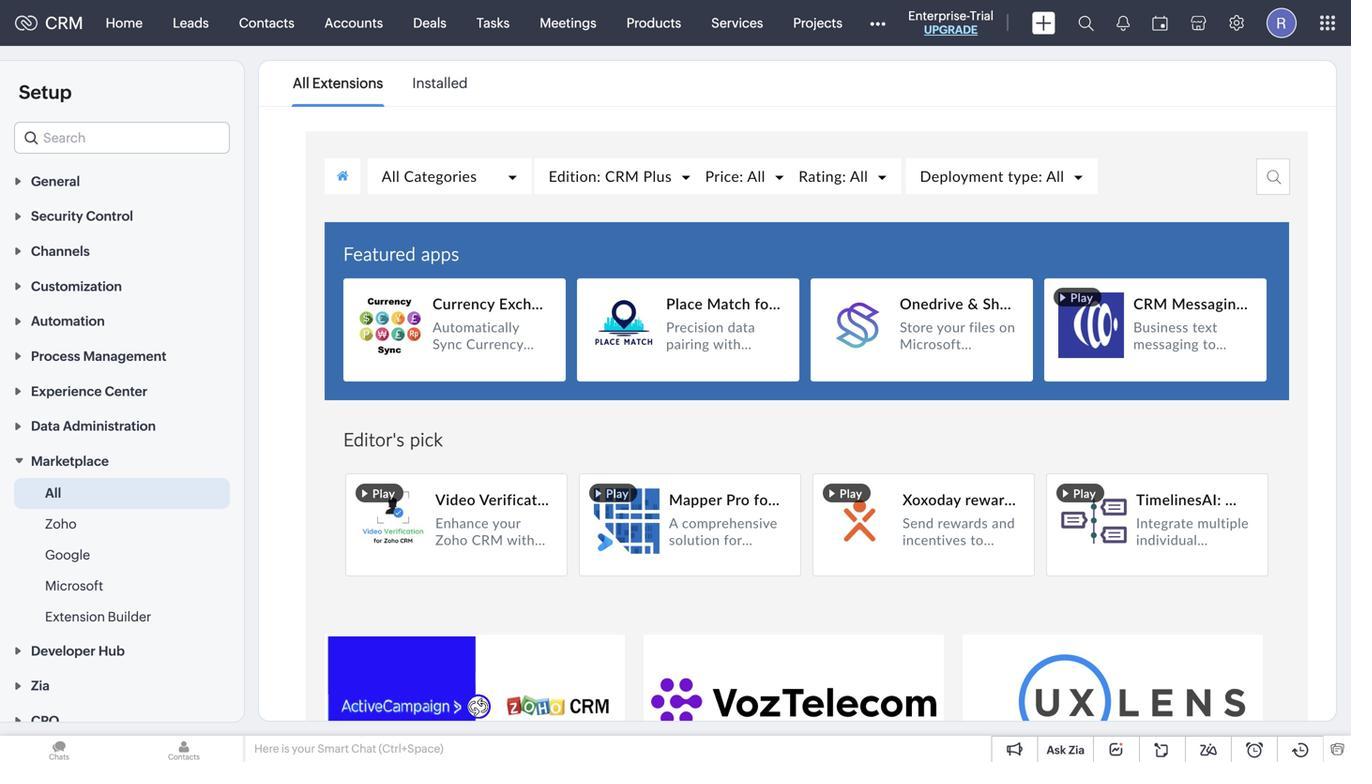 Task type: locate. For each thing, give the bounding box(es) containing it.
meetings link
[[525, 0, 611, 46]]

microsoft
[[45, 579, 103, 594]]

leads link
[[158, 0, 224, 46]]

extensions
[[312, 75, 383, 91]]

home
[[106, 15, 143, 30]]

google link
[[45, 546, 90, 565]]

marketplace
[[31, 454, 109, 469]]

general
[[31, 174, 80, 189]]

all for all extensions
[[293, 75, 309, 91]]

calendar image
[[1152, 15, 1168, 30]]

installed link
[[412, 62, 468, 105]]

accounts link
[[309, 0, 398, 46]]

all extensions
[[293, 75, 383, 91]]

experience center
[[31, 384, 147, 399]]

0 vertical spatial zia
[[31, 679, 50, 694]]

here is your smart chat (ctrl+space)
[[254, 743, 444, 756]]

marketplace region
[[0, 479, 244, 633]]

tasks link
[[462, 0, 525, 46]]

control
[[86, 209, 133, 224]]

signals image
[[1116, 15, 1130, 31]]

deals
[[413, 15, 446, 30]]

0 vertical spatial all
[[293, 75, 309, 91]]

all inside marketplace region
[[45, 486, 61, 501]]

ask zia
[[1047, 744, 1085, 757]]

services
[[711, 15, 763, 30]]

signals element
[[1105, 0, 1141, 46]]

None field
[[14, 122, 230, 154]]

1 horizontal spatial all
[[293, 75, 309, 91]]

setup
[[19, 82, 72, 103]]

trial
[[970, 9, 994, 23]]

channels
[[31, 244, 90, 259]]

accounts
[[324, 15, 383, 30]]

0 horizontal spatial zia
[[31, 679, 50, 694]]

google
[[45, 548, 90, 563]]

automation
[[31, 314, 105, 329]]

administration
[[63, 419, 156, 434]]

marketplace button
[[0, 443, 244, 479]]

zia up cpq at the left bottom
[[31, 679, 50, 694]]

cpq
[[31, 714, 59, 729]]

cpq button
[[0, 703, 244, 738]]

contacts link
[[224, 0, 309, 46]]

all up zoho link
[[45, 486, 61, 501]]

enterprise-trial upgrade
[[908, 9, 994, 36]]

data administration button
[[0, 408, 244, 443]]

1 horizontal spatial zia
[[1069, 744, 1085, 757]]

search element
[[1067, 0, 1105, 46]]

smart
[[317, 743, 349, 756]]

services link
[[696, 0, 778, 46]]

chats image
[[0, 736, 118, 763]]

all left extensions
[[293, 75, 309, 91]]

your
[[292, 743, 315, 756]]

experience
[[31, 384, 102, 399]]

installed
[[412, 75, 468, 91]]

crm
[[45, 13, 83, 33]]

1 vertical spatial all
[[45, 486, 61, 501]]

zia right ask
[[1069, 744, 1085, 757]]

home link
[[91, 0, 158, 46]]

builder
[[108, 610, 151, 625]]

(ctrl+space)
[[379, 743, 444, 756]]

ask
[[1047, 744, 1066, 757]]

upgrade
[[924, 23, 978, 36]]

all
[[293, 75, 309, 91], [45, 486, 61, 501]]

data administration
[[31, 419, 156, 434]]

0 horizontal spatial all
[[45, 486, 61, 501]]

zia
[[31, 679, 50, 694], [1069, 744, 1085, 757]]

contacts
[[239, 15, 294, 30]]



Task type: describe. For each thing, give the bounding box(es) containing it.
is
[[281, 743, 290, 756]]

center
[[105, 384, 147, 399]]

hub
[[98, 644, 125, 659]]

extension builder
[[45, 610, 151, 625]]

extension
[[45, 610, 105, 625]]

general button
[[0, 163, 244, 198]]

process management
[[31, 349, 166, 364]]

products
[[626, 15, 681, 30]]

zoho
[[45, 517, 77, 532]]

search image
[[1078, 15, 1094, 31]]

customization button
[[0, 268, 244, 303]]

security control button
[[0, 198, 244, 233]]

contacts image
[[125, 736, 243, 763]]

data
[[31, 419, 60, 434]]

projects
[[793, 15, 842, 30]]

projects link
[[778, 0, 857, 46]]

tasks
[[477, 15, 510, 30]]

customization
[[31, 279, 122, 294]]

Other Modules field
[[857, 8, 898, 38]]

profile element
[[1255, 0, 1308, 46]]

deals link
[[398, 0, 462, 46]]

zoho link
[[45, 515, 77, 534]]

management
[[83, 349, 166, 364]]

security
[[31, 209, 83, 224]]

chat
[[351, 743, 376, 756]]

all for all
[[45, 486, 61, 501]]

create menu image
[[1032, 12, 1055, 34]]

all extensions link
[[293, 62, 383, 105]]

leads
[[173, 15, 209, 30]]

zia inside dropdown button
[[31, 679, 50, 694]]

1 vertical spatial zia
[[1069, 744, 1085, 757]]

experience center button
[[0, 373, 244, 408]]

enterprise-
[[908, 9, 970, 23]]

profile image
[[1267, 8, 1297, 38]]

automation button
[[0, 303, 244, 338]]

process
[[31, 349, 80, 364]]

crm link
[[15, 13, 83, 33]]

meetings
[[540, 15, 596, 30]]

security control
[[31, 209, 133, 224]]

microsoft link
[[45, 577, 103, 596]]

Search text field
[[15, 123, 229, 153]]

zia button
[[0, 668, 244, 703]]

create menu element
[[1021, 0, 1067, 46]]

all link
[[45, 484, 61, 503]]

process management button
[[0, 338, 244, 373]]

developer
[[31, 644, 96, 659]]

here
[[254, 743, 279, 756]]

products link
[[611, 0, 696, 46]]

channels button
[[0, 233, 244, 268]]

developer hub button
[[0, 633, 244, 668]]

developer hub
[[31, 644, 125, 659]]

logo image
[[15, 15, 38, 30]]



Task type: vqa. For each thing, say whether or not it's contained in the screenshot.
fourth Deal from the top
no



